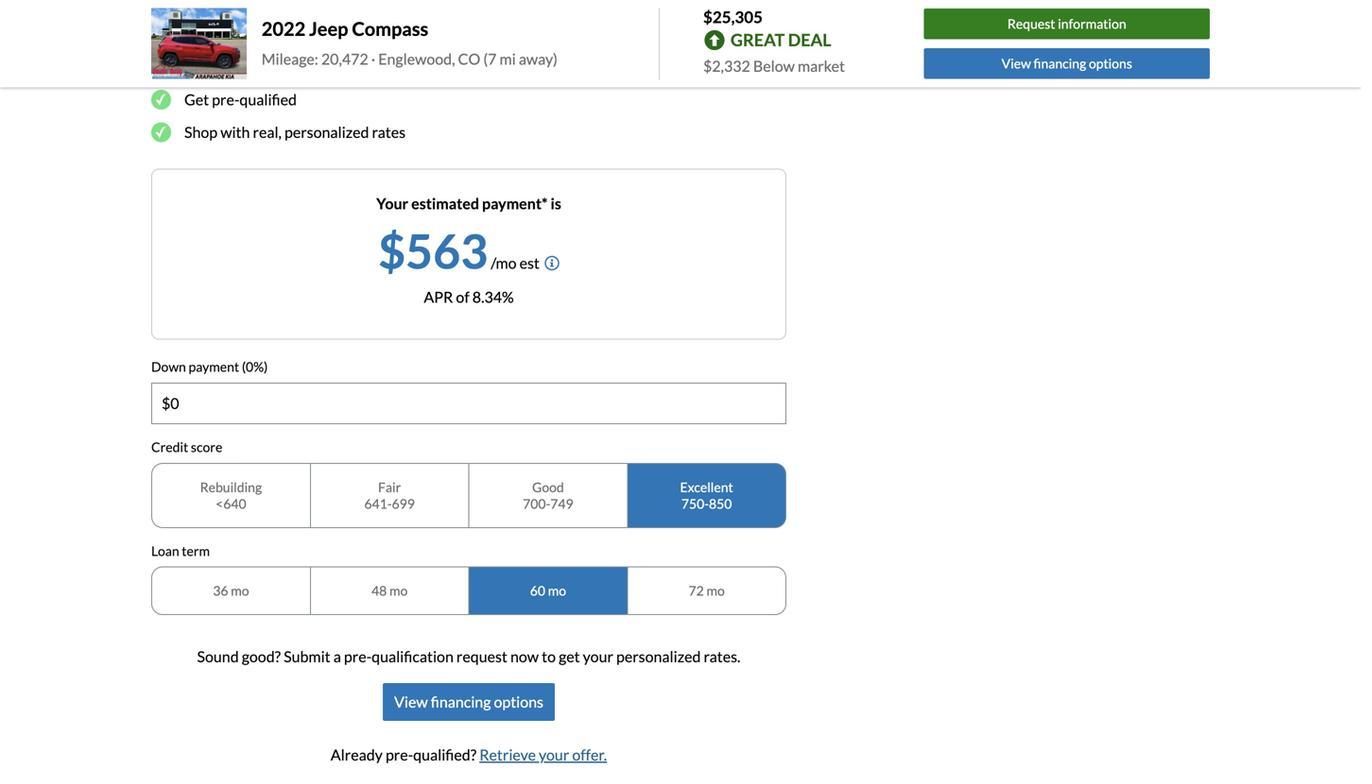 Task type: vqa. For each thing, say whether or not it's contained in the screenshot.
of
yes



Task type: locate. For each thing, give the bounding box(es) containing it.
options
[[1089, 55, 1133, 71], [494, 693, 544, 711]]

850
[[709, 496, 732, 512]]

your right get
[[583, 648, 613, 666]]

qualified
[[240, 90, 297, 109]]

financing down request information button
[[1034, 55, 1087, 71]]

mo right the 36
[[231, 583, 249, 599]]

your estimated payment* is
[[376, 194, 561, 213]]

mo right 48
[[389, 583, 408, 599]]

2 horizontal spatial your
[[583, 648, 613, 666]]

down
[[151, 359, 186, 375]]

view financing options button down request information button
[[924, 48, 1210, 79]]

Down payment (0%) text field
[[152, 384, 786, 424]]

36 mo
[[213, 583, 249, 599]]

/mo
[[491, 254, 517, 272]]

with
[[220, 123, 250, 141]]

0 vertical spatial view financing options
[[1002, 55, 1133, 71]]

your up qualified
[[246, 58, 276, 76]]

options down information
[[1089, 55, 1133, 71]]

2 vertical spatial your
[[539, 746, 569, 764]]

financing down sound good? submit a pre-qualification request now to get your personalized rates.
[[431, 693, 491, 711]]

of
[[456, 288, 470, 306]]

0 vertical spatial view financing options button
[[924, 48, 1210, 79]]

60 mo
[[530, 583, 566, 599]]

1 horizontal spatial options
[[1089, 55, 1133, 71]]

view
[[1002, 55, 1031, 71], [394, 693, 428, 711]]

now
[[511, 648, 539, 666]]

great
[[731, 29, 785, 50]]

mo
[[231, 583, 249, 599], [389, 583, 408, 599], [548, 583, 566, 599], [707, 583, 725, 599]]

1 vertical spatial your
[[583, 648, 613, 666]]

mo right 72
[[707, 583, 725, 599]]

market
[[798, 57, 845, 75]]

view financing options down sound good? submit a pre-qualification request now to get your personalized rates.
[[394, 693, 544, 711]]

72 mo
[[689, 583, 725, 599]]

options for right view financing options button
[[1089, 55, 1133, 71]]

36
[[213, 583, 228, 599]]

0 horizontal spatial view financing options button
[[383, 684, 555, 721]]

request
[[457, 648, 508, 666]]

$563 /mo est
[[378, 222, 540, 279]]

payment down "jeep"
[[279, 58, 337, 76]]

1 vertical spatial pre-
[[344, 648, 372, 666]]

1 vertical spatial view financing options button
[[383, 684, 555, 721]]

est
[[520, 254, 540, 272]]

retrieve
[[480, 746, 536, 764]]

0 horizontal spatial your
[[246, 58, 276, 76]]

mo right "60"
[[548, 583, 566, 599]]

payment*
[[482, 194, 548, 213]]

pre- for get
[[212, 90, 240, 109]]

2022 jeep compass image
[[151, 8, 247, 80]]

1 horizontal spatial financing
[[1034, 55, 1087, 71]]

2 mo from the left
[[389, 583, 408, 599]]

1 horizontal spatial payment
[[279, 58, 337, 76]]

0 horizontal spatial financing
[[431, 693, 491, 711]]

view financing options button down sound good? submit a pre-qualification request now to get your personalized rates.
[[383, 684, 555, 721]]

pre- right get
[[212, 90, 240, 109]]

advance
[[250, 8, 327, 33]]

estimated
[[411, 194, 479, 213]]

payment left (0%)
[[189, 359, 239, 375]]

(0%)
[[242, 359, 268, 375]]

good
[[532, 479, 564, 495]]

0 horizontal spatial view financing options
[[394, 693, 544, 711]]

view financing options down request information button
[[1002, 55, 1133, 71]]

1 vertical spatial options
[[494, 693, 544, 711]]

1 horizontal spatial your
[[539, 746, 569, 764]]

0 vertical spatial personalized
[[285, 123, 369, 141]]

finance
[[151, 8, 224, 33]]

excellent 750-850
[[680, 479, 733, 512]]

view down qualification
[[394, 693, 428, 711]]

4 mo from the left
[[707, 583, 725, 599]]

estimate your payment
[[184, 58, 337, 76]]

your
[[246, 58, 276, 76], [583, 648, 613, 666], [539, 746, 569, 764]]

1 vertical spatial financing
[[431, 693, 491, 711]]

personalized right real,
[[285, 123, 369, 141]]

already pre-qualified? retrieve your offer.
[[331, 746, 607, 764]]

1 horizontal spatial view financing options button
[[924, 48, 1210, 79]]

2022
[[262, 17, 306, 40]]

request
[[1008, 16, 1056, 32]]

1 horizontal spatial personalized
[[616, 648, 701, 666]]

0 horizontal spatial options
[[494, 693, 544, 711]]

2 vertical spatial pre-
[[386, 746, 413, 764]]

options down now
[[494, 693, 544, 711]]

pre-
[[212, 90, 240, 109], [344, 648, 372, 666], [386, 746, 413, 764]]

info circle image
[[544, 256, 560, 271]]

mo for 72 mo
[[707, 583, 725, 599]]

2022 jeep compass mileage: 20,472 · englewood, co (7 mi away)
[[262, 17, 558, 68]]

1 mo from the left
[[231, 583, 249, 599]]

0 vertical spatial your
[[246, 58, 276, 76]]

jeep
[[309, 17, 348, 40]]

credit
[[151, 439, 188, 455]]

(7
[[483, 49, 497, 68]]

compass
[[352, 17, 428, 40]]

fair 641-699
[[364, 479, 415, 512]]

1 horizontal spatial pre-
[[344, 648, 372, 666]]

personalized left rates.
[[616, 648, 701, 666]]

shop with real, personalized rates
[[184, 123, 406, 141]]

1 vertical spatial payment
[[189, 359, 239, 375]]

700-
[[523, 496, 551, 512]]

qualified?
[[413, 746, 477, 764]]

personalized
[[285, 123, 369, 141], [616, 648, 701, 666]]

0 horizontal spatial pre-
[[212, 90, 240, 109]]

mo for 36 mo
[[231, 583, 249, 599]]

<640
[[216, 496, 246, 512]]

options for view financing options button to the left
[[494, 693, 544, 711]]

0 vertical spatial financing
[[1034, 55, 1087, 71]]

your left the offer.
[[539, 746, 569, 764]]

sound good? submit a pre-qualification request now to get your personalized rates.
[[197, 648, 741, 666]]

0 vertical spatial view
[[1002, 55, 1031, 71]]

sound
[[197, 648, 239, 666]]

1 horizontal spatial view
[[1002, 55, 1031, 71]]

3 mo from the left
[[548, 583, 566, 599]]

20,472
[[321, 49, 368, 68]]

pre- right the a
[[344, 648, 372, 666]]

submit
[[284, 648, 331, 666]]

699
[[392, 496, 415, 512]]

0 horizontal spatial view
[[394, 693, 428, 711]]

financing for right view financing options button
[[1034, 55, 1087, 71]]

0 vertical spatial payment
[[279, 58, 337, 76]]

2 horizontal spatial pre-
[[386, 746, 413, 764]]

rates
[[372, 123, 406, 141]]

0 vertical spatial options
[[1089, 55, 1133, 71]]

pre- right already
[[386, 746, 413, 764]]

financing
[[1034, 55, 1087, 71], [431, 693, 491, 711]]

retrieve your offer. link
[[480, 746, 607, 764]]

great deal
[[731, 29, 832, 50]]

0 vertical spatial pre-
[[212, 90, 240, 109]]

excellent
[[680, 479, 733, 495]]

view financing options
[[1002, 55, 1133, 71], [394, 693, 544, 711]]

1 vertical spatial personalized
[[616, 648, 701, 666]]

view down request
[[1002, 55, 1031, 71]]

get
[[559, 648, 580, 666]]

641-
[[364, 496, 392, 512]]



Task type: describe. For each thing, give the bounding box(es) containing it.
away)
[[519, 49, 558, 68]]

rebuilding <640
[[200, 479, 262, 512]]

fair
[[378, 479, 401, 495]]

48
[[372, 583, 387, 599]]

8.34%
[[473, 288, 514, 306]]

a
[[333, 648, 341, 666]]

information
[[1058, 16, 1127, 32]]

1 vertical spatial view
[[394, 693, 428, 711]]

750-
[[681, 496, 709, 512]]

1 vertical spatial view financing options
[[394, 693, 544, 711]]

down payment (0%)
[[151, 359, 268, 375]]

already
[[331, 746, 383, 764]]

request information button
[[924, 9, 1210, 39]]

mo for 48 mo
[[389, 583, 408, 599]]

financing for view financing options button to the left
[[431, 693, 491, 711]]

mileage:
[[262, 49, 318, 68]]

deal
[[788, 29, 832, 50]]

1 horizontal spatial view financing options
[[1002, 55, 1133, 71]]

loan term
[[151, 543, 210, 559]]

qualification
[[372, 648, 454, 666]]

$2,332
[[703, 57, 750, 75]]

$25,305
[[703, 7, 763, 26]]

score
[[191, 439, 222, 455]]

0 horizontal spatial payment
[[189, 359, 239, 375]]

real,
[[253, 123, 282, 141]]

term
[[182, 543, 210, 559]]

below
[[753, 57, 795, 75]]

your
[[376, 194, 408, 213]]

shop
[[184, 123, 218, 141]]

48 mo
[[372, 583, 408, 599]]

·
[[371, 49, 375, 68]]

mi
[[500, 49, 516, 68]]

mo for 60 mo
[[548, 583, 566, 599]]

loan
[[151, 543, 179, 559]]

apr
[[424, 288, 453, 306]]

rebuilding
[[200, 479, 262, 495]]

good 700-749
[[523, 479, 574, 512]]

rates.
[[704, 648, 741, 666]]

in
[[228, 8, 246, 33]]

apr of 8.34%
[[424, 288, 514, 306]]

englewood,
[[378, 49, 455, 68]]

get pre-qualified
[[184, 90, 297, 109]]

good?
[[242, 648, 281, 666]]

estimate
[[184, 58, 243, 76]]

$563
[[378, 222, 488, 279]]

credit score
[[151, 439, 222, 455]]

60
[[530, 583, 546, 599]]

request information
[[1008, 16, 1127, 32]]

offer.
[[572, 746, 607, 764]]

749
[[551, 496, 574, 512]]

0 horizontal spatial personalized
[[285, 123, 369, 141]]

co
[[458, 49, 481, 68]]

finance in advance
[[151, 8, 327, 33]]

get
[[184, 90, 209, 109]]

to
[[542, 648, 556, 666]]

$2,332 below market
[[703, 57, 845, 75]]

is
[[551, 194, 561, 213]]

pre- for already
[[386, 746, 413, 764]]

72
[[689, 583, 704, 599]]



